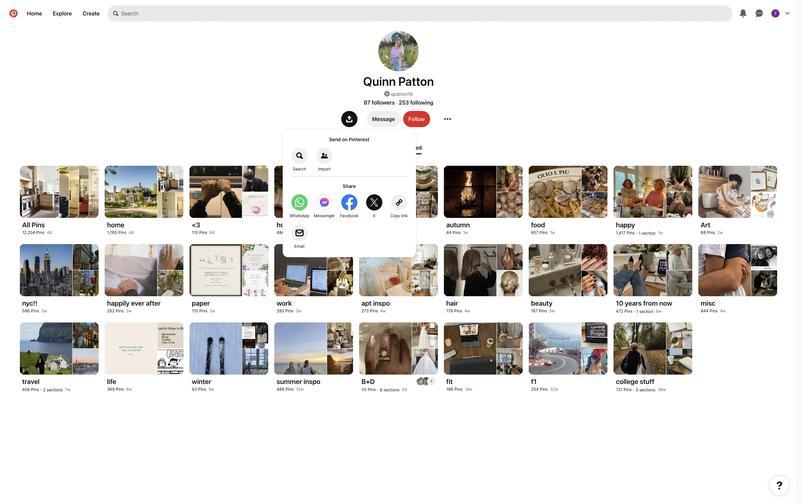 Task type: describe. For each thing, give the bounding box(es) containing it.
1 food image from the top
[[582, 166, 608, 192]]

5 allpins image from the left
[[60, 166, 99, 218]]

2 happy image from the top
[[667, 192, 693, 218]]

pins inside beauty 187 pins 5w
[[539, 309, 548, 314]]

Search text field
[[121, 5, 733, 22]]

1,417
[[616, 231, 626, 236]]

holidays 486 pins 1w
[[277, 221, 303, 235]]

pins inside hair 178 pins 4w
[[455, 309, 463, 314]]

misc 844 pins 4w
[[701, 300, 726, 314]]

college
[[616, 378, 639, 386]]

· left '8'
[[377, 387, 379, 393]]

10
[[616, 300, 624, 308]]

pins inside food 657 pins 1w
[[540, 230, 548, 235]]

create link
[[77, 5, 105, 22]]

110
[[192, 309, 198, 314]]

quinn
[[363, 74, 396, 89]]

2 fit image from the top
[[497, 349, 523, 375]]

pins inside travel 456 pins · 2 sections 7w
[[31, 388, 39, 393]]

whatsapp
[[290, 214, 310, 219]]

5
[[636, 388, 639, 393]]

college stuff 721 pins · 5 sections 36w
[[616, 378, 667, 393]]

import
[[318, 167, 331, 172]]

copy
[[391, 214, 401, 219]]

pinterest image
[[385, 91, 390, 97]]

facebook
[[340, 214, 359, 219]]

2w
[[718, 230, 724, 235]]

paper
[[192, 300, 210, 308]]

2 paper image from the top
[[243, 271, 268, 297]]

1 misc image from the top
[[752, 245, 778, 270]]

1 travel image from the top
[[73, 323, 99, 349]]

12,204
[[22, 230, 35, 235]]

115
[[192, 230, 198, 235]]

link
[[402, 214, 408, 219]]

pins inside 10 years from now 472 pins · 1 section 6w
[[625, 309, 633, 314]]

all pins 12,204 pins 4d
[[22, 221, 52, 235]]

share on twitter image
[[366, 195, 383, 211]]

1w for holidays
[[296, 230, 301, 235]]

after
[[146, 300, 161, 308]]

pins inside summer inspo 488 pins 13w
[[286, 387, 294, 392]]

pins inside 'winter 83 pins 9w'
[[198, 387, 206, 392]]

· inside happy 1,417 pins · 1 section 1w
[[637, 230, 638, 236]]

home 1,765 pins 4d
[[107, 221, 134, 235]]

explore
[[53, 10, 72, 17]]

6d
[[210, 230, 215, 235]]

5w
[[550, 309, 556, 314]]

2 food image from the top
[[582, 192, 608, 218]]

explore link
[[47, 5, 77, 22]]

3 allpins image from the left
[[40, 166, 79, 218]]

2 travel image from the top
[[73, 349, 99, 375]]

art 68 pins 2w
[[701, 221, 724, 235]]

1 happy image from the top
[[667, 166, 693, 192]]

456
[[22, 388, 30, 393]]

9w
[[209, 387, 214, 392]]

4d inside the home 1,765 pins 4d
[[129, 230, 134, 235]]

3w for work
[[296, 309, 302, 314]]

share on facebook image
[[341, 195, 358, 211]]

create
[[83, 10, 100, 17]]

2 misc image from the top
[[752, 271, 778, 297]]

36w
[[658, 388, 667, 393]]

apt
[[362, 300, 372, 308]]

holidays
[[277, 221, 303, 229]]

14w
[[465, 387, 473, 392]]

6w
[[656, 309, 662, 314]]

2 b+d image from the top
[[412, 349, 438, 375]]

1 work image from the top
[[328, 245, 353, 270]]

summer inspo 488 pins 13w
[[277, 378, 321, 392]]

summer
[[277, 378, 302, 386]]

2 holidays image from the top
[[328, 192, 353, 218]]

1 art image from the top
[[752, 166, 778, 192]]

2 nyc!! image from the top
[[73, 271, 99, 297]]

share
[[343, 184, 356, 189]]

1 fashion image from the top
[[412, 166, 438, 192]]

486
[[277, 230, 285, 235]]

178
[[447, 309, 453, 314]]

7w
[[65, 388, 71, 393]]

misc
[[701, 300, 716, 308]]

pins inside happy 1,417 pins · 1 section 1w
[[627, 231, 635, 236]]

1 inside 10 years from now 472 pins · 1 section 6w
[[637, 310, 639, 315]]

280
[[277, 309, 284, 314]]

5d
[[402, 388, 407, 393]]

share on messenger image
[[317, 195, 333, 211]]

followers
[[372, 100, 395, 106]]

472
[[616, 309, 624, 314]]

work 280 pins 3w
[[277, 300, 302, 314]]

winter 83 pins 9w
[[192, 378, 214, 392]]

8
[[380, 388, 383, 393]]

1 10 years from now image from the top
[[667, 245, 693, 270]]

pins inside paper 110 pins 3w
[[199, 309, 207, 314]]

2 home image from the top
[[158, 192, 184, 218]]

paper 110 pins 3w
[[192, 300, 216, 314]]

life 369 pins 8w
[[107, 378, 132, 392]]

1w inside happy 1,417 pins · 1 section 1w
[[659, 231, 664, 236]]

2 hair image from the top
[[497, 271, 523, 297]]

work
[[277, 300, 292, 308]]

87 followers · 253 following
[[364, 100, 434, 106]]

3w inside happily ever after 282 pins 3w
[[126, 309, 132, 314]]

844
[[701, 309, 709, 314]]

pins inside '33 pins · 8 sections 5d'
[[368, 388, 376, 393]]

search
[[293, 167, 306, 172]]

1w for food
[[550, 230, 555, 235]]

travel 456 pins · 2 sections 7w
[[22, 378, 71, 393]]

section inside 10 years from now 472 pins · 1 section 6w
[[640, 310, 654, 315]]

pins inside autumn 44 pins 1w
[[453, 230, 461, 235]]

autumn
[[447, 221, 470, 229]]

send on pinterest
[[329, 137, 370, 142]]

pins inside nyc!! 586 pins 3w
[[31, 309, 39, 314]]

email
[[295, 244, 305, 249]]



Task type: locate. For each thing, give the bounding box(es) containing it.
qpatton18
[[391, 91, 413, 97]]

·
[[396, 100, 398, 106], [637, 230, 638, 236], [634, 309, 636, 315], [40, 387, 42, 393], [377, 387, 379, 393], [634, 387, 635, 393]]

happy
[[616, 221, 636, 229]]

1 horizontal spatial inspo
[[373, 300, 390, 308]]

0 vertical spatial section
[[642, 231, 656, 236]]

8w
[[126, 387, 132, 392]]

· right '1,417' at the top of page
[[637, 230, 638, 236]]

sections inside college stuff 721 pins · 5 sections 36w
[[640, 388, 656, 393]]

pinterest
[[349, 137, 370, 142]]

· inside the 87 followers · 253 following
[[396, 100, 398, 106]]

0 vertical spatial happy image
[[667, 166, 693, 192]]

657
[[532, 230, 539, 235]]

send
[[329, 137, 341, 142]]

3w down ever
[[126, 309, 132, 314]]

3 4w from the left
[[721, 309, 726, 314]]

life image
[[158, 323, 184, 349], [158, 349, 184, 375]]

autumn 44 pins 1w
[[447, 221, 470, 235]]

4d right 1,765
[[129, 230, 134, 235]]

inspo right summer
[[304, 378, 321, 386]]

home
[[107, 221, 125, 229]]

4d
[[47, 230, 52, 235], [129, 230, 134, 235]]

0 vertical spatial winter image
[[243, 323, 268, 349]]

10 years from now image
[[667, 245, 693, 270], [667, 271, 693, 297]]

pins right 456
[[31, 388, 39, 393]]

share on email image
[[292, 225, 308, 242]]

beauty
[[532, 300, 553, 308]]

1 life image from the top
[[158, 323, 184, 349]]

1 vertical spatial b+d image
[[412, 349, 438, 375]]

0 vertical spatial 1
[[639, 231, 641, 236]]

pins down paper
[[199, 309, 207, 314]]

sections right 2
[[47, 388, 63, 393]]

1 down years
[[637, 310, 639, 315]]

inspo right apt
[[373, 300, 390, 308]]

2 winter image from the top
[[243, 349, 268, 375]]

qpatton18 image
[[379, 31, 419, 71]]

2 summer inspo image from the top
[[328, 349, 353, 375]]

quinn patton image
[[417, 378, 425, 386]]

inspo for apt inspo
[[373, 300, 390, 308]]

721
[[616, 388, 623, 393]]

winter image
[[243, 323, 268, 349], [243, 349, 268, 375]]

pins inside holidays 486 pins 1w
[[286, 230, 294, 235]]

pins inside work 280 pins 3w
[[286, 309, 294, 314]]

2 art image from the top
[[752, 192, 778, 218]]

2 life image from the top
[[158, 349, 184, 375]]

1w inside autumn 44 pins 1w
[[463, 230, 468, 235]]

inspo
[[373, 300, 390, 308], [304, 378, 321, 386]]

186
[[447, 387, 454, 392]]

0 vertical spatial paper image
[[243, 245, 268, 270]]

summer inspo image
[[328, 323, 353, 349], [328, 349, 353, 375]]

quinn patton
[[363, 74, 434, 89]]

pins
[[32, 221, 45, 229], [36, 230, 44, 235], [118, 230, 126, 235], [199, 230, 207, 235], [286, 230, 294, 235], [453, 230, 461, 235], [540, 230, 548, 235], [708, 230, 716, 235], [627, 231, 635, 236], [31, 309, 39, 314], [116, 309, 124, 314], [199, 309, 207, 314], [286, 309, 294, 314], [370, 309, 378, 314], [455, 309, 463, 314], [539, 309, 548, 314], [710, 309, 718, 314], [625, 309, 633, 314], [116, 387, 124, 392], [198, 387, 206, 392], [286, 387, 294, 392], [455, 387, 463, 392], [540, 387, 548, 392], [31, 388, 39, 393], [368, 388, 376, 393], [624, 388, 632, 393]]

2 f1 image from the top
[[582, 349, 608, 375]]

4 allpins image from the left
[[50, 166, 89, 218]]

· left 2
[[40, 387, 42, 393]]

1 beauty image from the top
[[582, 245, 608, 270]]

section right '1,417' at the top of page
[[642, 231, 656, 236]]

izzy gray image
[[428, 378, 436, 386]]

44
[[447, 230, 452, 235]]

hair
[[447, 300, 458, 308]]

0 vertical spatial fit image
[[497, 323, 523, 349]]

3w inside nyc!! 586 pins 3w
[[41, 309, 47, 314]]

1 3w from the left
[[41, 309, 47, 314]]

1 vertical spatial work image
[[328, 271, 353, 297]]

sections inside '33 pins · 8 sections 5d'
[[384, 388, 400, 393]]

2 3w from the left
[[126, 309, 132, 314]]

b+d image
[[412, 323, 438, 349], [412, 349, 438, 375]]

3w right 280
[[296, 309, 302, 314]]

pins down happy
[[627, 231, 635, 236]]

winter
[[192, 378, 211, 386]]

pins inside life 369 pins 8w
[[116, 387, 124, 392]]

pins right 273 on the left bottom
[[370, 309, 378, 314]]

1 vertical spatial happy image
[[667, 192, 693, 218]]

1w
[[296, 230, 301, 235], [463, 230, 468, 235], [550, 230, 555, 235], [659, 231, 664, 236]]

apt inspo 273 pins 4w
[[362, 300, 390, 314]]

1 horizontal spatial sections
[[384, 388, 400, 393]]

2 apt inspo image from the top
[[412, 271, 438, 297]]

on
[[342, 137, 348, 142]]

art
[[701, 221, 711, 229]]

pins down "happily"
[[116, 309, 124, 314]]

4w for misc
[[721, 309, 726, 314]]

f1 254 pins 32w
[[532, 378, 559, 392]]

pins inside art 68 pins 2w
[[708, 230, 716, 235]]

section down "from"
[[640, 310, 654, 315]]

pins right 254
[[540, 387, 548, 392]]

4w right 178
[[465, 309, 471, 314]]

0 vertical spatial work image
[[328, 245, 353, 270]]

273
[[362, 309, 369, 314]]

follow
[[409, 116, 425, 122]]

1 vertical spatial hair image
[[497, 271, 523, 297]]

pins inside the home 1,765 pins 4d
[[118, 230, 126, 235]]

pins right 586
[[31, 309, 39, 314]]

<3 image
[[243, 166, 268, 192], [243, 192, 268, 218]]

488
[[277, 387, 285, 392]]

586
[[22, 309, 30, 314]]

1 vertical spatial 10 years from now image
[[667, 271, 693, 297]]

allpins image
[[20, 166, 59, 218], [30, 166, 69, 218], [40, 166, 79, 218], [50, 166, 89, 218], [60, 166, 99, 218]]

0 vertical spatial hair image
[[497, 245, 523, 270]]

food 657 pins 1w
[[532, 221, 555, 235]]

4d right 12,204 on the left of page
[[47, 230, 52, 235]]

holidays image up the share on facebook icon
[[328, 166, 353, 192]]

1 vertical spatial autumn image
[[497, 192, 523, 218]]

0 vertical spatial f1 image
[[582, 323, 608, 349]]

pins right 186
[[455, 387, 463, 392]]

work image
[[328, 245, 353, 270], [328, 271, 353, 297]]

1 summer inspo image from the top
[[328, 323, 353, 349]]

0 vertical spatial autumn image
[[497, 166, 523, 192]]

3w for nyc!!
[[41, 309, 47, 314]]

1 happily ever after image from the top
[[158, 245, 184, 270]]

0 vertical spatial nyc!! image
[[73, 245, 99, 270]]

3 3w from the left
[[210, 309, 216, 314]]

fit 186 pins 14w
[[447, 378, 473, 392]]

· left 253
[[396, 100, 398, 106]]

pins right 12,204 on the left of page
[[36, 230, 44, 235]]

inspo inside summer inspo 488 pins 13w
[[304, 378, 321, 386]]

pins down beauty
[[539, 309, 548, 314]]

187
[[532, 309, 538, 314]]

1 4d from the left
[[47, 230, 52, 235]]

f1
[[532, 378, 537, 386]]

years
[[625, 300, 642, 308]]

1 vertical spatial section
[[640, 310, 654, 315]]

· left the 5 in the bottom of the page
[[634, 387, 635, 393]]

4w right 273 on the left bottom
[[381, 309, 386, 314]]

section
[[642, 231, 656, 236], [640, 310, 654, 315]]

pins inside misc 844 pins 4w
[[710, 309, 718, 314]]

0 vertical spatial art image
[[752, 166, 778, 192]]

2 happily ever after image from the top
[[158, 271, 184, 297]]

1 vertical spatial nyc!! image
[[73, 271, 99, 297]]

282
[[107, 309, 115, 314]]

pins down college
[[624, 388, 632, 393]]

0 vertical spatial happily ever after image
[[158, 245, 184, 270]]

2 fashion image from the top
[[412, 192, 438, 218]]

3 sections from the left
[[640, 388, 656, 393]]

0 horizontal spatial 1
[[637, 310, 639, 315]]

home image
[[158, 166, 184, 192], [158, 192, 184, 218]]

nyc!! image
[[73, 245, 99, 270], [73, 271, 99, 297]]

4w inside apt inspo 273 pins 4w
[[381, 309, 386, 314]]

1 vertical spatial food image
[[582, 192, 608, 218]]

0 horizontal spatial sections
[[47, 388, 63, 393]]

hair image
[[497, 245, 523, 270], [497, 271, 523, 297]]

patton
[[399, 74, 434, 89]]

1 vertical spatial holidays image
[[328, 192, 353, 218]]

message button
[[367, 111, 401, 127]]

pins right 68
[[708, 230, 716, 235]]

autumn image
[[497, 166, 523, 192], [497, 192, 523, 218]]

pins right '83'
[[198, 387, 206, 392]]

0 vertical spatial <3 image
[[243, 166, 268, 192]]

happily ever after image
[[158, 245, 184, 270], [158, 271, 184, 297]]

copy link
[[391, 214, 408, 219]]

pins down home
[[118, 230, 126, 235]]

pins right the 472
[[625, 309, 633, 314]]

travel
[[22, 378, 40, 386]]

· inside college stuff 721 pins · 5 sections 36w
[[634, 387, 635, 393]]

happily ever after 282 pins 3w
[[107, 300, 161, 314]]

pins right 844
[[710, 309, 718, 314]]

b+d
[[362, 378, 375, 386]]

0 vertical spatial 10 years from now image
[[667, 245, 693, 270]]

fit
[[447, 378, 453, 386]]

saved link
[[404, 142, 425, 155]]

0 vertical spatial home image
[[158, 166, 184, 192]]

1 vertical spatial 1
[[637, 310, 639, 315]]

1 horizontal spatial 1
[[639, 231, 641, 236]]

0 horizontal spatial inspo
[[304, 378, 321, 386]]

pins right 280
[[286, 309, 294, 314]]

college stuff image
[[667, 323, 693, 349], [667, 349, 693, 375]]

1 college stuff image from the top
[[667, 323, 693, 349]]

apt inspo image
[[412, 245, 438, 270], [412, 271, 438, 297]]

1 horizontal spatial 4d
[[129, 230, 134, 235]]

0 vertical spatial b+d image
[[412, 323, 438, 349]]

1 apt inspo image from the top
[[412, 245, 438, 270]]

2 4d from the left
[[129, 230, 134, 235]]

2 horizontal spatial 4w
[[721, 309, 726, 314]]

4w
[[381, 309, 386, 314], [465, 309, 471, 314], [721, 309, 726, 314]]

happy 1,417 pins · 1 section 1w
[[616, 221, 664, 236]]

sections
[[47, 388, 63, 393], [384, 388, 400, 393], [640, 388, 656, 393]]

food
[[532, 221, 546, 229]]

1 vertical spatial college stuff image
[[667, 349, 693, 375]]

pins right 369
[[116, 387, 124, 392]]

hair 178 pins 4w
[[447, 300, 471, 314]]

2
[[43, 388, 46, 393]]

pins inside <3 115 pins 6d
[[199, 230, 207, 235]]

1 vertical spatial beauty image
[[582, 271, 608, 297]]

0 vertical spatial summer inspo image
[[328, 323, 353, 349]]

<3 115 pins 6d
[[192, 221, 215, 235]]

1 vertical spatial inspo
[[304, 378, 321, 386]]

x
[[373, 214, 376, 219]]

1 holidays image from the top
[[328, 166, 353, 192]]

1 vertical spatial summer inspo image
[[328, 349, 353, 375]]

happily
[[107, 300, 130, 308]]

ever
[[131, 300, 145, 308]]

1 inside happy 1,417 pins · 1 section 1w
[[639, 231, 641, 236]]

0 vertical spatial apt inspo image
[[412, 245, 438, 270]]

1 <3 image from the top
[[243, 166, 268, 192]]

1 fit image from the top
[[497, 323, 523, 349]]

holidays image
[[328, 166, 353, 192], [328, 192, 353, 218]]

1 hair image from the top
[[497, 245, 523, 270]]

1w inside holidays 486 pins 1w
[[296, 230, 301, 235]]

f1 image
[[582, 323, 608, 349], [582, 349, 608, 375]]

32w
[[551, 387, 559, 392]]

10 years from now 472 pins · 1 section 6w
[[616, 300, 673, 315]]

saved
[[407, 145, 422, 151]]

fashion image
[[412, 166, 438, 192], [412, 192, 438, 218]]

2 beauty image from the top
[[582, 271, 608, 297]]

1 vertical spatial home image
[[158, 192, 184, 218]]

1 paper image from the top
[[243, 245, 268, 270]]

pins inside college stuff 721 pins · 5 sections 36w
[[624, 388, 632, 393]]

1w inside food 657 pins 1w
[[550, 230, 555, 235]]

254
[[532, 387, 539, 392]]

fit image
[[497, 323, 523, 349], [497, 349, 523, 375]]

pins inside happily ever after 282 pins 3w
[[116, 309, 124, 314]]

253
[[399, 100, 409, 106]]

1 right '1,417' at the top of page
[[639, 231, 641, 236]]

2 college stuff image from the top
[[667, 349, 693, 375]]

1 home image from the top
[[158, 166, 184, 192]]

4w inside hair 178 pins 4w
[[465, 309, 471, 314]]

pins right 178
[[455, 309, 463, 314]]

369
[[107, 387, 115, 392]]

2 sections from the left
[[384, 388, 400, 393]]

1 allpins image from the left
[[20, 166, 59, 218]]

0 vertical spatial travel image
[[73, 323, 99, 349]]

4w inside misc 844 pins 4w
[[721, 309, 726, 314]]

1 nyc!! image from the top
[[73, 245, 99, 270]]

fashion image down saved link
[[412, 166, 438, 192]]

search icon image
[[113, 11, 119, 16]]

0 vertical spatial life image
[[158, 323, 184, 349]]

1 vertical spatial fit image
[[497, 349, 523, 375]]

pins down holidays
[[286, 230, 294, 235]]

1 vertical spatial winter image
[[243, 349, 268, 375]]

· inside travel 456 pins · 2 sections 7w
[[40, 387, 42, 393]]

inspo inside apt inspo 273 pins 4w
[[373, 300, 390, 308]]

1w for autumn
[[463, 230, 468, 235]]

sections right '8'
[[384, 388, 400, 393]]

· inside 10 years from now 472 pins · 1 section 6w
[[634, 309, 636, 315]]

1 4w from the left
[[381, 309, 386, 314]]

1 autumn image from the top
[[497, 166, 523, 192]]

pins right 115
[[199, 230, 207, 235]]

pins inside f1 254 pins 32w
[[540, 387, 548, 392]]

0 horizontal spatial 4d
[[47, 230, 52, 235]]

pins right the 44
[[453, 230, 461, 235]]

1,765
[[107, 230, 117, 235]]

follow button
[[403, 111, 431, 127]]

1 vertical spatial fashion image
[[412, 192, 438, 218]]

2 horizontal spatial sections
[[640, 388, 656, 393]]

travel image
[[73, 323, 99, 349], [73, 349, 99, 375]]

2 10 years from now image from the top
[[667, 271, 693, 297]]

3w for paper
[[210, 309, 216, 314]]

0 vertical spatial misc image
[[752, 245, 778, 270]]

2 work image from the top
[[328, 271, 353, 297]]

4w for hair
[[465, 309, 471, 314]]

1 vertical spatial <3 image
[[243, 192, 268, 218]]

2 4w from the left
[[465, 309, 471, 314]]

0 vertical spatial fashion image
[[412, 166, 438, 192]]

1 f1 image from the top
[[582, 323, 608, 349]]

0 vertical spatial inspo
[[373, 300, 390, 308]]

1 b+d image from the top
[[412, 323, 438, 349]]

pins inside 'fit 186 pins 14w'
[[455, 387, 463, 392]]

misc image
[[752, 245, 778, 270], [752, 271, 778, 297]]

1 vertical spatial apt inspo image
[[412, 271, 438, 297]]

4d inside all pins 12,204 pins 4d
[[47, 230, 52, 235]]

2 allpins image from the left
[[30, 166, 69, 218]]

sections down stuff on the right bottom
[[640, 388, 656, 393]]

0 vertical spatial beauty image
[[582, 245, 608, 270]]

1 vertical spatial happily ever after image
[[158, 271, 184, 297]]

messenger
[[314, 214, 335, 219]]

pins down summer
[[286, 387, 294, 392]]

art image
[[752, 166, 778, 192], [752, 192, 778, 218]]

now
[[660, 300, 673, 308]]

message
[[372, 116, 395, 122]]

paper image
[[243, 245, 268, 270], [243, 271, 268, 297]]

1 vertical spatial misc image
[[752, 271, 778, 297]]

1 vertical spatial f1 image
[[582, 349, 608, 375]]

3w inside work 280 pins 3w
[[296, 309, 302, 314]]

0 vertical spatial holidays image
[[328, 166, 353, 192]]

1 horizontal spatial 4w
[[465, 309, 471, 314]]

from
[[644, 300, 658, 308]]

fashion image right link at right
[[412, 192, 438, 218]]

inspo for summer inspo
[[304, 378, 321, 386]]

0 vertical spatial food image
[[582, 166, 608, 192]]

home link
[[22, 5, 47, 22]]

section inside happy 1,417 pins · 1 section 1w
[[642, 231, 656, 236]]

diana menser image
[[422, 378, 431, 386]]

0 vertical spatial college stuff image
[[667, 323, 693, 349]]

2 autumn image from the top
[[497, 192, 523, 218]]

sections inside travel 456 pins · 2 sections 7w
[[47, 388, 63, 393]]

4w right 844
[[721, 309, 726, 314]]

2 <3 image from the top
[[243, 192, 268, 218]]

· down years
[[634, 309, 636, 315]]

3w right 586
[[41, 309, 47, 314]]

33
[[362, 388, 367, 393]]

68
[[701, 230, 707, 235]]

food image
[[582, 166, 608, 192], [582, 192, 608, 218]]

87
[[364, 100, 371, 106]]

stuff
[[640, 378, 655, 386]]

happy image
[[667, 166, 693, 192], [667, 192, 693, 218]]

pins right 33
[[368, 388, 376, 393]]

1 vertical spatial art image
[[752, 192, 778, 218]]

1 winter image from the top
[[243, 323, 268, 349]]

pins inside apt inspo 273 pins 4w
[[370, 309, 378, 314]]

tyler black image
[[772, 9, 780, 18]]

pins right 657
[[540, 230, 548, 235]]

pins right all
[[32, 221, 45, 229]]

beauty 187 pins 5w
[[532, 300, 556, 314]]

3w inside paper 110 pins 3w
[[210, 309, 216, 314]]

1 vertical spatial travel image
[[73, 349, 99, 375]]

13w
[[296, 387, 304, 392]]

0 horizontal spatial 4w
[[381, 309, 386, 314]]

33 pins · 8 sections 5d
[[362, 387, 407, 393]]

1 vertical spatial paper image
[[243, 271, 268, 297]]

4 3w from the left
[[296, 309, 302, 314]]

3w down paper
[[210, 309, 216, 314]]

beauty image
[[582, 245, 608, 270], [582, 271, 608, 297]]

1 sections from the left
[[47, 388, 63, 393]]

nyc!!
[[22, 300, 37, 308]]

1 vertical spatial life image
[[158, 349, 184, 375]]

holidays image down share
[[328, 192, 353, 218]]



Task type: vqa. For each thing, say whether or not it's contained in the screenshot.


